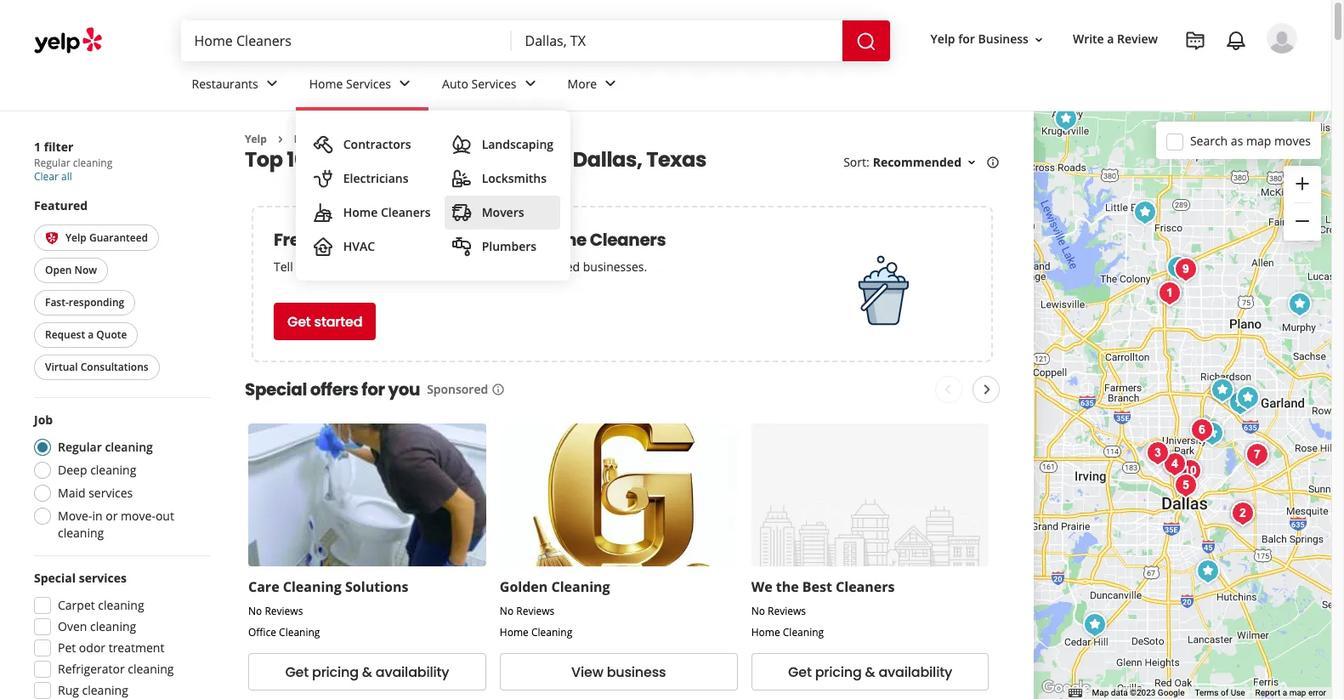 Task type: describe. For each thing, give the bounding box(es) containing it.
recommended
[[873, 154, 962, 170]]

all
[[61, 169, 72, 184]]

1 vertical spatial for
[[362, 378, 385, 402]]

rug
[[58, 682, 79, 699]]

business categories element
[[178, 61, 1298, 281]]

open now button
[[34, 258, 108, 284]]

odor
[[79, 640, 106, 656]]

home down find 'field'
[[309, 75, 343, 92]]

featured group
[[31, 197, 211, 384]]

landscaping
[[482, 136, 554, 152]]

a for write
[[1108, 31, 1114, 47]]

sponsored
[[427, 381, 488, 398]]

get
[[443, 259, 460, 275]]

for inside button
[[959, 31, 975, 47]]

oven cleaning
[[58, 619, 136, 635]]

16 yelp guaranteed v2 image
[[45, 232, 59, 245]]

24 chevron down v2 image for restaurants
[[262, 73, 282, 94]]

cleaning for rug
[[82, 682, 128, 699]]

virtual consultations button
[[34, 355, 160, 380]]

home left 24 landscaping v2 image
[[396, 132, 426, 146]]

clear
[[34, 169, 59, 184]]

reviews inside care cleaning solutions no reviews office cleaning
[[265, 604, 303, 619]]

tell
[[274, 259, 293, 275]]

cleaning for refrigerator
[[128, 661, 174, 677]]

contractors link
[[306, 128, 438, 162]]

regular inside 1 filter regular cleaning clear all
[[34, 156, 70, 170]]

cleaning right care
[[283, 578, 342, 597]]

view
[[572, 662, 604, 682]]

locksmiths
[[482, 170, 547, 186]]

use
[[1231, 688, 1246, 697]]

24 landscaping v2 image
[[451, 134, 472, 155]]

virtual
[[45, 360, 78, 375]]

golden cleaning link
[[500, 578, 610, 597]]

help
[[463, 259, 488, 275]]

keyboard shortcuts image
[[1069, 689, 1082, 698]]

fast-
[[45, 295, 69, 310]]

cleaning inside 1 filter regular cleaning clear all
[[73, 156, 113, 170]]

rcj cleaning specialists image
[[1226, 496, 1260, 530]]

write a review link
[[1066, 24, 1165, 55]]

texas
[[646, 146, 707, 174]]

yelp for yelp guaranteed
[[65, 230, 87, 245]]

yelp for yelp for business
[[931, 31, 956, 47]]

special services
[[34, 570, 127, 586]]

auto
[[442, 75, 469, 92]]

services down find 'field'
[[346, 75, 391, 92]]

services right auto at top left
[[472, 75, 517, 92]]

get pricing & availability for solutions
[[285, 662, 449, 682]]

& for solutions
[[362, 662, 372, 682]]

businesses.
[[583, 259, 647, 275]]

and
[[418, 259, 440, 275]]

movers link
[[444, 196, 561, 230]]

write a review
[[1073, 31, 1158, 47]]

get started
[[287, 312, 363, 332]]

search image
[[856, 31, 876, 52]]

dallas housekeeping image
[[1158, 447, 1192, 481]]

0 vertical spatial from
[[448, 228, 489, 252]]

24 chevron down v2 image for home services
[[395, 73, 415, 94]]

home inside golden cleaning no reviews home cleaning view business
[[500, 625, 529, 640]]

cleaning craft janitorial services image
[[1206, 373, 1240, 407]]

free price estimates from local home cleaners tell us about your project and get help from sponsored businesses.
[[274, 228, 666, 275]]

cleaners inside business categories element
[[381, 204, 431, 220]]

availability for we the best cleaners
[[879, 662, 953, 682]]

blue knight shield image
[[1191, 554, 1225, 588]]

0 vertical spatial home cleaners link
[[396, 132, 473, 146]]

sparklean home cleaning service image
[[1169, 468, 1203, 502]]

plumbers
[[482, 238, 537, 254]]

terms of use link
[[1195, 688, 1246, 697]]

get started button
[[274, 303, 376, 341]]

get for we
[[788, 662, 812, 682]]

auto services
[[442, 75, 517, 92]]

write
[[1073, 31, 1104, 47]]

terms
[[1195, 688, 1219, 697]]

filter
[[44, 139, 73, 155]]

best for 10
[[311, 146, 355, 174]]

we the best cleaners link
[[752, 578, 895, 597]]

no inside we the best cleaners no reviews home cleaning
[[752, 604, 765, 619]]

cleaners inside free price estimates from local home cleaners tell us about your project and get help from sponsored businesses.
[[590, 228, 666, 252]]

previous image
[[938, 380, 959, 400]]

pricing for solutions
[[312, 662, 359, 682]]

special for special offers for you
[[245, 378, 307, 402]]

you
[[388, 378, 420, 402]]

job
[[34, 412, 53, 428]]

home up hvac
[[343, 204, 378, 220]]

search as map moves
[[1191, 132, 1311, 148]]

top 10 best home cleaners near dallas, texas
[[245, 146, 707, 174]]

near
[[520, 146, 569, 174]]

move-in or move-out cleaning
[[58, 508, 174, 541]]

none field find
[[194, 31, 498, 50]]

or
[[106, 508, 118, 524]]

servpro of northeast dallas image
[[1224, 386, 1258, 420]]

project
[[376, 259, 415, 275]]

business
[[978, 31, 1029, 47]]

map
[[1092, 688, 1109, 697]]

search
[[1191, 132, 1228, 148]]

review
[[1118, 31, 1158, 47]]

special for special services
[[34, 570, 76, 586]]

offers
[[310, 378, 358, 402]]

clear all link
[[34, 169, 72, 184]]

home services inside home services link
[[309, 75, 391, 92]]

1 vertical spatial from
[[491, 259, 518, 275]]

steri clean image
[[1231, 381, 1265, 415]]

responding
[[69, 295, 124, 310]]

started
[[314, 312, 363, 332]]

we the best cleaners no reviews home cleaning
[[752, 578, 895, 640]]

1 vertical spatial home services link
[[294, 132, 369, 146]]

ivoire cleaning services image
[[1186, 413, 1220, 447]]

deep cleaning
[[58, 462, 136, 478]]

cleaners inside we the best cleaners no reviews home cleaning
[[836, 578, 895, 597]]

yelp for yelp link
[[245, 132, 267, 146]]

refrigerator
[[58, 661, 125, 677]]

terms of use
[[1195, 688, 1246, 697]]

availability for care cleaning solutions
[[376, 662, 449, 682]]

care cleaning solutions image
[[1162, 250, 1196, 284]]

price
[[313, 228, 356, 252]]

10
[[287, 146, 307, 174]]

a for report
[[1283, 688, 1288, 697]]

maidpro image
[[1196, 416, 1230, 450]]

featured
[[34, 197, 88, 213]]

1 filter regular cleaning clear all
[[34, 139, 113, 184]]

treatment
[[109, 640, 164, 656]]

google
[[1158, 688, 1185, 697]]

24 heating cooling v2 image
[[313, 236, 333, 257]]

contractors
[[343, 136, 411, 152]]

get pricing & availability for best
[[788, 662, 953, 682]]

bliss cleans image
[[1158, 447, 1192, 481]]

home cleaners inside 'link'
[[343, 204, 431, 220]]

google image
[[1038, 677, 1095, 699]]

dallas maids image
[[1141, 436, 1175, 470]]

pricing for best
[[815, 662, 862, 682]]

solutions
[[345, 578, 409, 597]]

regular cleaning
[[58, 439, 153, 455]]

24 electrician v2 image
[[313, 168, 333, 189]]

restaurants
[[192, 75, 258, 92]]

24 moving v2 image
[[451, 202, 472, 223]]

notifications image
[[1226, 31, 1247, 51]]

oven
[[58, 619, 87, 635]]

maid services
[[58, 485, 133, 501]]

carpet
[[58, 597, 95, 614]]

carpet cleaning
[[58, 597, 144, 614]]

next image
[[977, 380, 998, 400]]

24 contractor v2 image
[[313, 134, 333, 155]]

rcj cleaning specialists image
[[1226, 496, 1260, 530]]

24 home cleaning v2 image
[[313, 202, 333, 223]]

cleaning right office at the bottom of page
[[279, 625, 320, 640]]



Task type: vqa. For each thing, say whether or not it's contained in the screenshot.
Deep
yes



Task type: locate. For each thing, give the bounding box(es) containing it.
services up or
[[89, 485, 133, 501]]

None search field
[[181, 20, 893, 61]]

map for moves
[[1247, 132, 1272, 148]]

cleaning down 'refrigerator cleaning'
[[82, 682, 128, 699]]

get down we the best cleaners no reviews home cleaning
[[788, 662, 812, 682]]

hvac
[[343, 238, 375, 254]]

16 info v2 image right sponsored
[[492, 383, 505, 396]]

24 chevron down v2 image inside auto services link
[[520, 73, 540, 94]]

request
[[45, 328, 85, 342]]

quote
[[96, 328, 127, 342]]

best right 10 on the top left of page
[[311, 146, 355, 174]]

0 horizontal spatial best
[[311, 146, 355, 174]]

get pricing & availability down care cleaning solutions no reviews office cleaning
[[285, 662, 449, 682]]

cleaning for carpet
[[98, 597, 144, 614]]

out
[[156, 508, 174, 524]]

regular down "filter"
[[34, 156, 70, 170]]

0 horizontal spatial map
[[1247, 132, 1272, 148]]

care
[[248, 578, 279, 597]]

0 horizontal spatial 16 chevron down v2 image
[[965, 156, 979, 169]]

1 horizontal spatial 16 chevron down v2 image
[[1032, 33, 1046, 46]]

1 horizontal spatial map
[[1290, 688, 1307, 697]]

get pricing & availability button for solutions
[[248, 653, 486, 691]]

24 chevron down v2 image left auto at top left
[[395, 73, 415, 94]]

pricing down care cleaning solutions no reviews office cleaning
[[312, 662, 359, 682]]

16 chevron down v2 image right recommended on the top of page
[[965, 156, 979, 169]]

1 vertical spatial special
[[34, 570, 76, 586]]

24 chevron down v2 image
[[395, 73, 415, 94], [520, 73, 540, 94]]

16 chevron down v2 image for yelp for business
[[1032, 33, 1046, 46]]

home up sponsored
[[536, 228, 587, 252]]

user actions element
[[917, 21, 1322, 126]]

2 get pricing & availability from the left
[[788, 662, 953, 682]]

guaranteed
[[89, 230, 148, 245]]

map data ©2023 google
[[1092, 688, 1185, 697]]

cleaning inside the move-in or move-out cleaning
[[58, 525, 104, 541]]

cleaning inside we the best cleaners no reviews home cleaning
[[783, 625, 824, 640]]

as
[[1231, 132, 1244, 148]]

get pricing & availability down we the best cleaners no reviews home cleaning
[[788, 662, 953, 682]]

services up carpet cleaning
[[79, 570, 127, 586]]

more link
[[554, 61, 635, 111]]

hvac link
[[306, 230, 438, 264]]

recommended button
[[873, 154, 979, 170]]

klean king building maintenance image
[[1206, 373, 1240, 407]]

reviews
[[265, 604, 303, 619], [516, 604, 555, 619], [768, 604, 806, 619]]

0 horizontal spatial get pricing & availability button
[[248, 653, 486, 691]]

menu inside business categories element
[[296, 111, 571, 281]]

get down care cleaning solutions no reviews office cleaning
[[285, 662, 309, 682]]

report a map error
[[1256, 688, 1327, 697]]

24 chevron down v2 image right auto services
[[520, 73, 540, 94]]

1 horizontal spatial no
[[500, 604, 514, 619]]

virtual consultations
[[45, 360, 149, 375]]

sweep dreams cleaning image
[[1049, 102, 1083, 136]]

16 chevron right v2 image for home cleaners
[[375, 133, 389, 146]]

1 horizontal spatial a
[[1108, 31, 1114, 47]]

request a quote
[[45, 328, 127, 342]]

0 vertical spatial best
[[311, 146, 355, 174]]

regular
[[34, 156, 70, 170], [58, 439, 102, 455]]

0 horizontal spatial from
[[448, 228, 489, 252]]

free price estimates from local home cleaners image
[[841, 248, 926, 333]]

reviews down golden
[[516, 604, 555, 619]]

1 horizontal spatial for
[[959, 31, 975, 47]]

best for the
[[803, 578, 833, 597]]

yelp right 16 yelp guaranteed v2 image
[[65, 230, 87, 245]]

maids 2 match image
[[1153, 276, 1187, 310], [1153, 276, 1187, 310]]

map region
[[822, 19, 1345, 699]]

1 reviews from the left
[[265, 604, 303, 619]]

report a map error link
[[1256, 688, 1327, 697]]

yelp for business button
[[924, 24, 1053, 55]]

movers
[[482, 204, 524, 220]]

16 info v2 image right recommended dropdown button
[[987, 156, 1000, 169]]

menu containing contractors
[[296, 111, 571, 281]]

cleaners
[[429, 132, 473, 146], [424, 146, 516, 174], [381, 204, 431, 220], [590, 228, 666, 252], [836, 578, 895, 597]]

0 vertical spatial yelp
[[931, 31, 956, 47]]

wendy jennett cleaning services image
[[1078, 608, 1112, 642]]

&
[[362, 662, 372, 682], [865, 662, 876, 682]]

locksmiths link
[[444, 162, 561, 196]]

cleaning down the
[[783, 625, 824, 640]]

home
[[309, 75, 343, 92], [294, 132, 324, 146], [396, 132, 426, 146], [359, 146, 420, 174], [343, 204, 378, 220], [536, 228, 587, 252], [500, 625, 529, 640], [752, 625, 780, 640]]

auto services link
[[429, 61, 554, 111]]

1 get pricing & availability from the left
[[285, 662, 449, 682]]

for
[[959, 31, 975, 47], [362, 378, 385, 402]]

home down we
[[752, 625, 780, 640]]

move-
[[121, 508, 156, 524]]

16 chevron down v2 image
[[1032, 33, 1046, 46], [965, 156, 979, 169]]

2 horizontal spatial yelp
[[931, 31, 956, 47]]

1 horizontal spatial 16 info v2 image
[[987, 156, 1000, 169]]

pricing down we the best cleaners no reviews home cleaning
[[815, 662, 862, 682]]

& for best
[[865, 662, 876, 682]]

1 vertical spatial map
[[1290, 688, 1307, 697]]

home right 24 contractor v2 icon
[[359, 146, 420, 174]]

0 horizontal spatial yelp
[[65, 230, 87, 245]]

special inside group
[[34, 570, 76, 586]]

0 vertical spatial map
[[1247, 132, 1272, 148]]

from down plumbers
[[491, 259, 518, 275]]

home cleaners link up 24 locksmith v2 image on the left of page
[[396, 132, 473, 146]]

1 horizontal spatial 16 chevron right v2 image
[[375, 133, 389, 146]]

24 chevron down v2 image right more
[[601, 73, 621, 94]]

group containing special services
[[29, 570, 211, 699]]

get
[[287, 312, 311, 332], [285, 662, 309, 682], [788, 662, 812, 682]]

1 & from the left
[[362, 662, 372, 682]]

2 24 chevron down v2 image from the left
[[520, 73, 540, 94]]

get pricing & availability button down care cleaning solutions no reviews office cleaning
[[248, 653, 486, 691]]

1 vertical spatial 16 chevron down v2 image
[[965, 156, 979, 169]]

services up electricians link
[[327, 132, 369, 146]]

0 horizontal spatial none field
[[194, 31, 498, 50]]

2 16 chevron right v2 image from the left
[[375, 133, 389, 146]]

2 get pricing & availability button from the left
[[752, 653, 989, 691]]

open now
[[45, 263, 97, 278]]

0 vertical spatial 16 chevron down v2 image
[[1032, 33, 1046, 46]]

3 reviews from the left
[[768, 604, 806, 619]]

menu
[[296, 111, 571, 281]]

16 chevron right v2 image
[[274, 133, 287, 146], [375, 133, 389, 146]]

0 vertical spatial regular
[[34, 156, 70, 170]]

2 none field from the left
[[525, 31, 829, 50]]

1 vertical spatial a
[[88, 328, 94, 342]]

0 horizontal spatial pricing
[[312, 662, 359, 682]]

1 horizontal spatial &
[[865, 662, 876, 682]]

2 horizontal spatial no
[[752, 604, 765, 619]]

get for care
[[285, 662, 309, 682]]

pricing
[[312, 662, 359, 682], [815, 662, 862, 682]]

home inside we the best cleaners no reviews home cleaning
[[752, 625, 780, 640]]

special offers for you
[[245, 378, 420, 402]]

1 vertical spatial best
[[803, 578, 833, 597]]

1 24 chevron down v2 image from the left
[[262, 73, 282, 94]]

option group
[[29, 412, 211, 542]]

1 horizontal spatial from
[[491, 259, 518, 275]]

2 & from the left
[[865, 662, 876, 682]]

0 vertical spatial home services
[[309, 75, 391, 92]]

16 info v2 image for top 10 best home cleaners near dallas, texas
[[987, 156, 1000, 169]]

None field
[[194, 31, 498, 50], [525, 31, 829, 50]]

no inside golden cleaning no reviews home cleaning view business
[[500, 604, 514, 619]]

none field the near
[[525, 31, 829, 50]]

1 horizontal spatial get pricing & availability button
[[752, 653, 989, 691]]

1 horizontal spatial best
[[803, 578, 833, 597]]

1 horizontal spatial special
[[245, 378, 307, 402]]

reviews inside golden cleaning no reviews home cleaning view business
[[516, 604, 555, 619]]

0 horizontal spatial 24 chevron down v2 image
[[395, 73, 415, 94]]

home inside free price estimates from local home cleaners tell us about your project and get help from sponsored businesses.
[[536, 228, 587, 252]]

cleaning down golden cleaning link
[[531, 625, 573, 640]]

0 horizontal spatial get pricing & availability
[[285, 662, 449, 682]]

24 chevron down v2 image inside restaurants link
[[262, 73, 282, 94]]

maddish cleaning services image
[[1241, 438, 1275, 472]]

0 horizontal spatial 24 chevron down v2 image
[[262, 73, 282, 94]]

group
[[1284, 166, 1322, 241], [29, 570, 211, 699]]

0 horizontal spatial 16 info v2 image
[[492, 383, 505, 396]]

24 chevron down v2 image inside more link
[[601, 73, 621, 94]]

0 vertical spatial services
[[89, 485, 133, 501]]

24 chevron down v2 image right restaurants
[[262, 73, 282, 94]]

a right report
[[1283, 688, 1288, 697]]

16 chevron down v2 image right business
[[1032, 33, 1046, 46]]

home cleaners up 24 locksmith v2 image on the left of page
[[396, 132, 473, 146]]

0 vertical spatial for
[[959, 31, 975, 47]]

home services link down find 'field'
[[296, 61, 429, 111]]

a right write at the top right of page
[[1108, 31, 1114, 47]]

for left you
[[362, 378, 385, 402]]

top
[[245, 146, 283, 174]]

©2023
[[1130, 688, 1156, 697]]

more
[[568, 75, 597, 92]]

yelp guaranteed button
[[34, 225, 159, 251]]

1 16 chevron right v2 image from the left
[[274, 133, 287, 146]]

16 chevron down v2 image inside yelp for business button
[[1032, 33, 1046, 46]]

special left offers
[[245, 378, 307, 402]]

a
[[1108, 31, 1114, 47], [88, 328, 94, 342], [1283, 688, 1288, 697]]

about
[[312, 259, 345, 275]]

best inside we the best cleaners no reviews home cleaning
[[803, 578, 833, 597]]

report
[[1256, 688, 1281, 697]]

1 vertical spatial 16 info v2 image
[[492, 383, 505, 396]]

0 horizontal spatial for
[[362, 378, 385, 402]]

a inside 'link'
[[1108, 31, 1114, 47]]

2 vertical spatial a
[[1283, 688, 1288, 697]]

no up office at the bottom of page
[[248, 604, 262, 619]]

24 chevron down v2 image for auto services
[[520, 73, 540, 94]]

no down we
[[752, 604, 765, 619]]

1 availability from the left
[[376, 662, 449, 682]]

& down we the best cleaners no reviews home cleaning
[[865, 662, 876, 682]]

home cleaners up the estimates
[[343, 204, 431, 220]]

care cleaning solutions link
[[248, 578, 409, 597]]

yelp guaranteed
[[65, 230, 148, 245]]

brad k. image
[[1267, 23, 1298, 54]]

from
[[448, 228, 489, 252], [491, 259, 518, 275]]

business
[[607, 662, 666, 682]]

24 chevron down v2 image for more
[[601, 73, 621, 94]]

1 horizontal spatial get pricing & availability
[[788, 662, 953, 682]]

get pricing & availability
[[285, 662, 449, 682], [788, 662, 953, 682]]

get pricing & availability button for best
[[752, 653, 989, 691]]

24 plumbers v2 image
[[451, 236, 472, 257]]

16 chevron right v2 image up electricians
[[375, 133, 389, 146]]

0 vertical spatial home services link
[[296, 61, 429, 111]]

1 horizontal spatial group
[[1284, 166, 1322, 241]]

0 vertical spatial 16 info v2 image
[[987, 156, 1000, 169]]

for left business
[[959, 31, 975, 47]]

golden cleaning no reviews home cleaning view business
[[500, 578, 666, 682]]

24 chevron down v2 image
[[262, 73, 282, 94], [601, 73, 621, 94]]

dallas,
[[573, 146, 643, 174]]

0 horizontal spatial &
[[362, 662, 372, 682]]

0 vertical spatial a
[[1108, 31, 1114, 47]]

1 vertical spatial yelp
[[245, 132, 267, 146]]

0 horizontal spatial reviews
[[265, 604, 303, 619]]

sort:
[[844, 154, 870, 170]]

1 horizontal spatial 24 chevron down v2 image
[[520, 73, 540, 94]]

ebenezer janitorial concepts image
[[1241, 438, 1275, 472]]

yelp link
[[245, 132, 267, 146]]

cleaning
[[73, 156, 113, 170], [105, 439, 153, 455], [90, 462, 136, 478], [58, 525, 104, 541], [98, 597, 144, 614], [90, 619, 136, 635], [128, 661, 174, 677], [82, 682, 128, 699]]

1 vertical spatial regular
[[58, 439, 102, 455]]

yelp inside button
[[65, 230, 87, 245]]

2 horizontal spatial reviews
[[768, 604, 806, 619]]

2 no from the left
[[500, 604, 514, 619]]

1 horizontal spatial none field
[[525, 31, 829, 50]]

1 get pricing & availability button from the left
[[248, 653, 486, 691]]

cleaning for oven
[[90, 619, 136, 635]]

projects image
[[1186, 31, 1206, 51]]

cleaning for deep
[[90, 462, 136, 478]]

2 availability from the left
[[879, 662, 953, 682]]

consultations
[[81, 360, 149, 375]]

cleaning up pet odor treatment
[[90, 619, 136, 635]]

no
[[248, 604, 262, 619], [500, 604, 514, 619], [752, 604, 765, 619]]

0 vertical spatial special
[[245, 378, 307, 402]]

0 horizontal spatial a
[[88, 328, 94, 342]]

cleaning down move-
[[58, 525, 104, 541]]

cleaning up oven cleaning
[[98, 597, 144, 614]]

16 chevron right v2 image right yelp link
[[274, 133, 287, 146]]

cleaning right all
[[73, 156, 113, 170]]

now
[[74, 263, 97, 278]]

open
[[45, 263, 72, 278]]

no down golden
[[500, 604, 514, 619]]

special up carpet at the left of page
[[34, 570, 76, 586]]

map right as in the right top of the page
[[1247, 132, 1272, 148]]

best right the
[[803, 578, 833, 597]]

home cleaners link
[[396, 132, 473, 146], [306, 196, 438, 230]]

Find text field
[[194, 31, 498, 50]]

0 horizontal spatial 16 chevron right v2 image
[[274, 133, 287, 146]]

request a quote button
[[34, 323, 138, 348]]

1 horizontal spatial availability
[[879, 662, 953, 682]]

get left started
[[287, 312, 311, 332]]

option group containing job
[[29, 412, 211, 542]]

golden
[[500, 578, 548, 597]]

2 vertical spatial yelp
[[65, 230, 87, 245]]

1 vertical spatial services
[[79, 570, 127, 586]]

cleaning for regular
[[105, 439, 153, 455]]

1 pricing from the left
[[312, 662, 359, 682]]

1 24 chevron down v2 image from the left
[[395, 73, 415, 94]]

home cleaners link down electricians
[[306, 196, 438, 230]]

a inside button
[[88, 328, 94, 342]]

pet
[[58, 640, 76, 656]]

0 horizontal spatial availability
[[376, 662, 449, 682]]

1 horizontal spatial pricing
[[815, 662, 862, 682]]

yelp inside button
[[931, 31, 956, 47]]

1 vertical spatial home cleaners
[[343, 204, 431, 220]]

home services down find 'field'
[[309, 75, 391, 92]]

electricians
[[343, 170, 409, 186]]

0 vertical spatial home cleaners
[[396, 132, 473, 146]]

home services link up 24 electrician v2 icon
[[294, 132, 369, 146]]

free
[[274, 228, 310, 252]]

16 chevron right v2 image for home services
[[274, 133, 287, 146]]

golden cleaning image
[[1129, 195, 1163, 229]]

1 horizontal spatial reviews
[[516, 604, 555, 619]]

16 chevron down v2 image inside recommended dropdown button
[[965, 156, 979, 169]]

estimates
[[359, 228, 445, 252]]

1 vertical spatial home services
[[294, 132, 369, 146]]

best
[[311, 146, 355, 174], [803, 578, 833, 597]]

cleaning down treatment
[[128, 661, 174, 677]]

map left "error"
[[1290, 688, 1307, 697]]

care cleaning solutions no reviews office cleaning
[[248, 578, 409, 640]]

0 horizontal spatial group
[[29, 570, 211, 699]]

1 horizontal spatial yelp
[[245, 132, 267, 146]]

services
[[89, 485, 133, 501], [79, 570, 127, 586]]

1 vertical spatial group
[[29, 570, 211, 699]]

electricians link
[[306, 162, 438, 196]]

regular up deep
[[58, 439, 102, 455]]

yelp left 10 on the top left of page
[[245, 132, 267, 146]]

sponsored
[[521, 259, 580, 275]]

2 horizontal spatial a
[[1283, 688, 1288, 697]]

home services up 24 electrician v2 icon
[[294, 132, 369, 146]]

1 no from the left
[[248, 604, 262, 619]]

16 info v2 image for special offers for you
[[492, 383, 505, 396]]

cleaning right golden
[[551, 578, 610, 597]]

home cleaners link inside menu
[[306, 196, 438, 230]]

services for special services
[[79, 570, 127, 586]]

the
[[776, 578, 799, 597]]

get pricing & availability button down we the best cleaners no reviews home cleaning
[[752, 653, 989, 691]]

cleaning up 'deep cleaning'
[[105, 439, 153, 455]]

services
[[346, 75, 391, 92], [472, 75, 517, 92], [327, 132, 369, 146]]

0 vertical spatial group
[[1284, 166, 1322, 241]]

map for error
[[1290, 688, 1307, 697]]

16 chevron down v2 image for recommended
[[965, 156, 979, 169]]

2 pricing from the left
[[815, 662, 862, 682]]

2 24 chevron down v2 image from the left
[[601, 73, 621, 94]]

3 no from the left
[[752, 604, 765, 619]]

a left quote
[[88, 328, 94, 342]]

Near text field
[[525, 31, 829, 50]]

& down care cleaning solutions no reviews office cleaning
[[362, 662, 372, 682]]

1 horizontal spatial 24 chevron down v2 image
[[601, 73, 621, 94]]

zoom out image
[[1293, 211, 1313, 231]]

cleaning down regular cleaning
[[90, 462, 136, 478]]

reviews up office at the bottom of page
[[265, 604, 303, 619]]

services for maid services
[[89, 485, 133, 501]]

cleaning
[[283, 578, 342, 597], [551, 578, 610, 597], [279, 625, 320, 640], [531, 625, 573, 640], [783, 625, 824, 640]]

a for request
[[88, 328, 94, 342]]

reviews inside we the best cleaners no reviews home cleaning
[[768, 604, 806, 619]]

move-
[[58, 508, 92, 524]]

reviews down the
[[768, 604, 806, 619]]

0 horizontal spatial no
[[248, 604, 262, 619]]

24 chevron down v2 image inside home services link
[[395, 73, 415, 94]]

1 vertical spatial home cleaners link
[[306, 196, 438, 230]]

24 locksmith v2 image
[[451, 168, 472, 189]]

miracle cleaning pros image
[[1283, 287, 1317, 321]]

no inside care cleaning solutions no reviews office cleaning
[[248, 604, 262, 619]]

maids & more detail cleaners image
[[1169, 252, 1203, 286]]

landscaping link
[[444, 128, 561, 162]]

view business link
[[500, 653, 738, 691]]

2 reviews from the left
[[516, 604, 555, 619]]

0 horizontal spatial special
[[34, 570, 76, 586]]

data
[[1111, 688, 1128, 697]]

get inside button
[[287, 312, 311, 332]]

zoom in image
[[1293, 173, 1313, 194]]

yelp left business
[[931, 31, 956, 47]]

plumbers link
[[444, 230, 561, 264]]

maid to tidy homes image
[[1174, 454, 1208, 488]]

home down golden
[[500, 625, 529, 640]]

1 none field from the left
[[194, 31, 498, 50]]

from up help
[[448, 228, 489, 252]]

home up 24 electrician v2 icon
[[294, 132, 324, 146]]

16 info v2 image
[[987, 156, 1000, 169], [492, 383, 505, 396]]

office
[[248, 625, 276, 640]]



